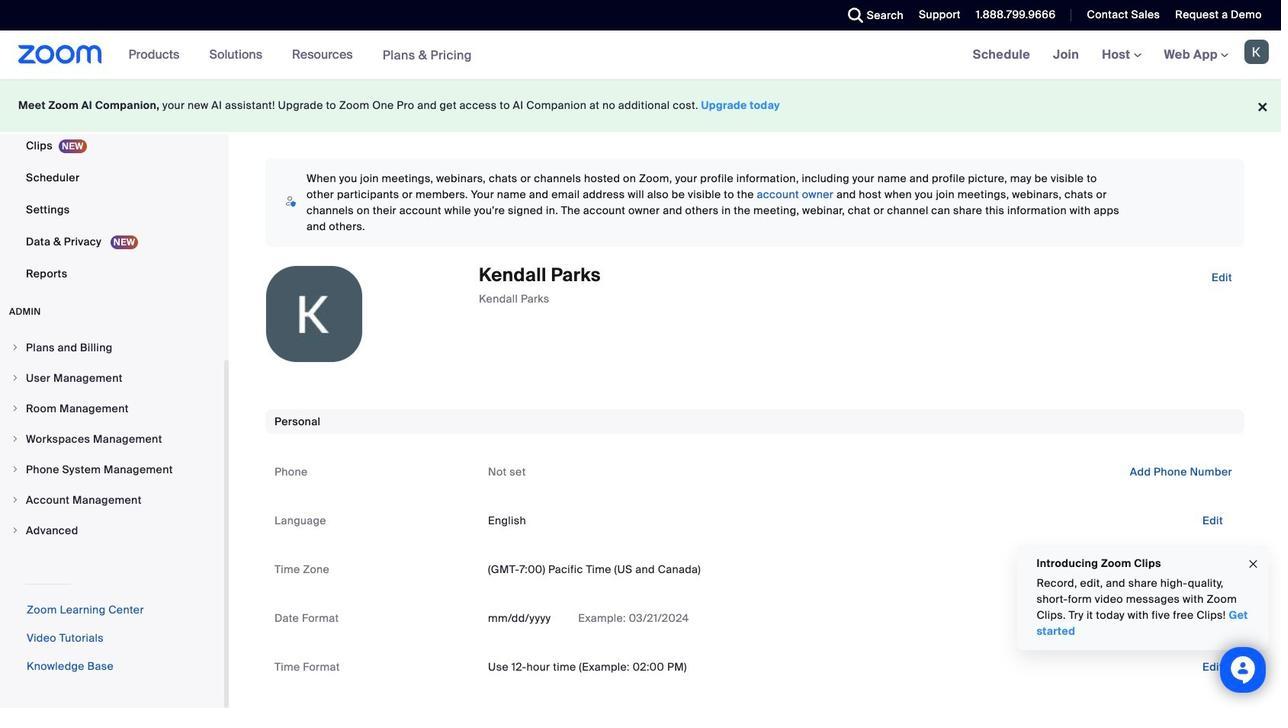 Task type: locate. For each thing, give the bounding box(es) containing it.
right image
[[11, 343, 20, 352], [11, 404, 20, 413], [11, 435, 20, 444], [11, 526, 20, 535]]

4 menu item from the top
[[0, 425, 224, 454]]

admin menu menu
[[0, 333, 224, 547]]

3 right image from the top
[[11, 496, 20, 505]]

2 vertical spatial right image
[[11, 496, 20, 505]]

right image
[[11, 374, 20, 383], [11, 465, 20, 474], [11, 496, 20, 505]]

zoom logo image
[[18, 45, 102, 64]]

3 menu item from the top
[[0, 394, 224, 423]]

1 vertical spatial right image
[[11, 465, 20, 474]]

product information navigation
[[117, 31, 483, 80]]

footer
[[0, 79, 1281, 132]]

banner
[[0, 31, 1281, 80]]

menu item
[[0, 333, 224, 362], [0, 364, 224, 393], [0, 394, 224, 423], [0, 425, 224, 454], [0, 455, 224, 484], [0, 486, 224, 515], [0, 516, 224, 545]]

0 vertical spatial right image
[[11, 374, 20, 383]]

close image
[[1247, 556, 1259, 573]]

meetings navigation
[[961, 31, 1281, 80]]



Task type: describe. For each thing, give the bounding box(es) containing it.
2 right image from the top
[[11, 465, 20, 474]]

1 right image from the top
[[11, 374, 20, 383]]

4 right image from the top
[[11, 526, 20, 535]]

7 menu item from the top
[[0, 516, 224, 545]]

profile picture image
[[1245, 40, 1269, 64]]

5 menu item from the top
[[0, 455, 224, 484]]

edit user photo image
[[302, 307, 326, 321]]

3 right image from the top
[[11, 435, 20, 444]]

1 menu item from the top
[[0, 333, 224, 362]]

2 menu item from the top
[[0, 364, 224, 393]]

1 right image from the top
[[11, 343, 20, 352]]

2 right image from the top
[[11, 404, 20, 413]]

6 menu item from the top
[[0, 486, 224, 515]]

user photo image
[[266, 266, 362, 362]]

personal menu menu
[[0, 0, 224, 291]]



Task type: vqa. For each thing, say whether or not it's contained in the screenshot.
second arrow down image from the right
no



